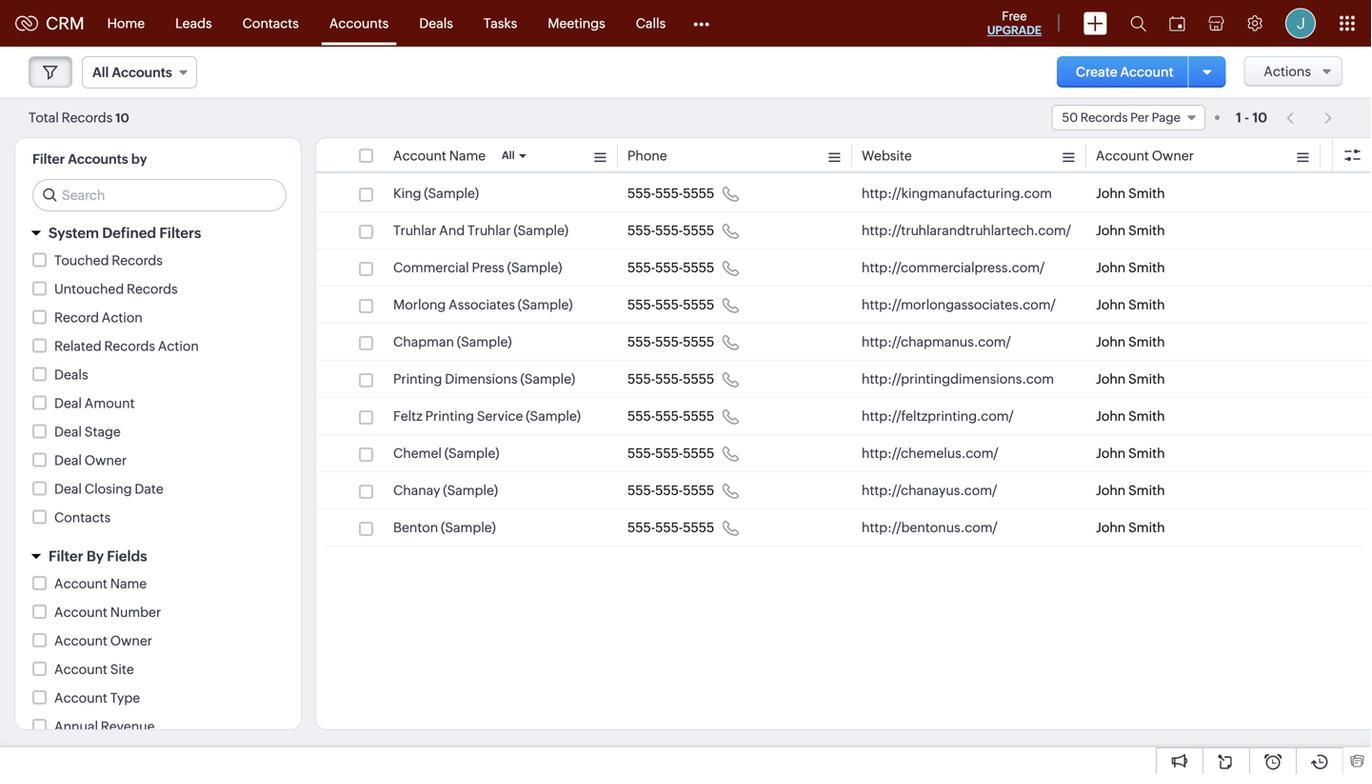 Task type: locate. For each thing, give the bounding box(es) containing it.
king (sample) link
[[393, 184, 479, 203]]

3 5555 from the top
[[683, 260, 714, 275]]

1 5555 from the top
[[683, 186, 714, 201]]

(sample) up commercial press (sample)
[[514, 223, 569, 238]]

(sample) down chanay (sample)
[[441, 520, 496, 535]]

deal owner
[[54, 453, 127, 468]]

by
[[87, 548, 104, 565]]

account up the king
[[393, 148, 446, 163]]

owner down the page
[[1152, 148, 1194, 163]]

deals down related
[[54, 367, 88, 382]]

all up truhlar and truhlar (sample)
[[502, 150, 515, 161]]

filters
[[159, 225, 201, 241]]

all up the total records 10 on the left top of the page
[[92, 65, 109, 80]]

5555 for http://kingmanufacturing.com
[[683, 186, 714, 201]]

1 horizontal spatial action
[[158, 339, 199, 354]]

9 john smith from the top
[[1096, 483, 1165, 498]]

accounts
[[329, 16, 389, 31], [112, 65, 172, 80], [68, 151, 128, 167]]

feltz printing service (sample)
[[393, 409, 581, 424]]

555-555-5555 for commercial press (sample)
[[628, 260, 714, 275]]

account name up king (sample)
[[393, 148, 486, 163]]

555-555-5555 for chapman (sample)
[[628, 334, 714, 349]]

row group containing king (sample)
[[316, 175, 1371, 547]]

http://morlongassociates.com/ link
[[862, 295, 1056, 314]]

accounts inside the all accounts field
[[112, 65, 172, 80]]

(sample) right service
[[526, 409, 581, 424]]

accounts for filter accounts by
[[68, 151, 128, 167]]

actions
[[1264, 64, 1311, 79]]

2 john from the top
[[1096, 223, 1126, 238]]

5555 for http://truhlarandtruhlartech.com/
[[683, 223, 714, 238]]

smith for http://bentonus.com/
[[1129, 520, 1165, 535]]

upgrade
[[987, 24, 1042, 37]]

deal down deal stage
[[54, 453, 82, 468]]

accounts left deals link
[[329, 16, 389, 31]]

3 john smith from the top
[[1096, 260, 1165, 275]]

number
[[110, 605, 161, 620]]

account name for account number
[[54, 576, 147, 591]]

http://bentonus.com/
[[862, 520, 998, 535]]

6 smith from the top
[[1129, 371, 1165, 387]]

5 john smith from the top
[[1096, 334, 1165, 349]]

1 horizontal spatial name
[[449, 148, 486, 163]]

records down touched records
[[127, 281, 178, 297]]

truhlar and truhlar (sample) link
[[393, 221, 569, 240]]

feltz printing service (sample) link
[[393, 407, 581, 426]]

0 horizontal spatial truhlar
[[393, 223, 437, 238]]

total records 10
[[29, 110, 129, 125]]

10 5555 from the top
[[683, 520, 714, 535]]

(sample) right associates
[[518, 297, 573, 312]]

(sample) up "printing dimensions (sample)" link
[[457, 334, 512, 349]]

http://truhlarandtruhlartech.com/ link
[[862, 221, 1071, 240]]

create menu element
[[1072, 0, 1119, 46]]

0 horizontal spatial account name
[[54, 576, 147, 591]]

john for http://feltzprinting.com/
[[1096, 409, 1126, 424]]

and
[[439, 223, 465, 238]]

1 horizontal spatial truhlar
[[468, 223, 511, 238]]

http://chapmanus.com/
[[862, 334, 1011, 349]]

printing dimensions (sample)
[[393, 371, 575, 387]]

owner up the closing
[[85, 453, 127, 468]]

filter down total
[[32, 151, 65, 167]]

1 vertical spatial printing
[[425, 409, 474, 424]]

0 vertical spatial deals
[[419, 16, 453, 31]]

account name
[[393, 148, 486, 163], [54, 576, 147, 591]]

account
[[1120, 64, 1174, 80], [393, 148, 446, 163], [1096, 148, 1149, 163], [54, 576, 107, 591], [54, 605, 107, 620], [54, 633, 107, 649], [54, 662, 107, 677], [54, 690, 107, 706]]

2 5555 from the top
[[683, 223, 714, 238]]

5555 for http://chanayus.com/
[[683, 483, 714, 498]]

system
[[49, 225, 99, 241]]

http://chanayus.com/ link
[[862, 481, 997, 500]]

owner down the number
[[110, 633, 152, 649]]

annual revenue
[[54, 719, 155, 734]]

smith for http://morlongassociates.com/
[[1129, 297, 1165, 312]]

2 vertical spatial accounts
[[68, 151, 128, 167]]

1 vertical spatial name
[[110, 576, 147, 591]]

truhlar left and
[[393, 223, 437, 238]]

5 smith from the top
[[1129, 334, 1165, 349]]

3 smith from the top
[[1129, 260, 1165, 275]]

1 vertical spatial all
[[502, 150, 515, 161]]

deals left tasks link
[[419, 16, 453, 31]]

john for http://chemelus.com/
[[1096, 446, 1126, 461]]

related records action
[[54, 339, 199, 354]]

benton
[[393, 520, 438, 535]]

0 horizontal spatial contacts
[[54, 510, 111, 525]]

filter left by at left
[[49, 548, 83, 565]]

deal amount
[[54, 396, 135, 411]]

name up king (sample)
[[449, 148, 486, 163]]

1 vertical spatial account name
[[54, 576, 147, 591]]

10 inside the total records 10
[[115, 111, 129, 125]]

all accounts
[[92, 65, 172, 80]]

1 horizontal spatial 10
[[1253, 110, 1268, 125]]

accounts inside accounts link
[[329, 16, 389, 31]]

annual
[[54, 719, 98, 734]]

john for http://chanayus.com/
[[1096, 483, 1126, 498]]

0 vertical spatial account name
[[393, 148, 486, 163]]

touched
[[54, 253, 109, 268]]

calls link
[[621, 0, 681, 46]]

9 john from the top
[[1096, 483, 1126, 498]]

10 right -
[[1253, 110, 1268, 125]]

9 555-555-5555 from the top
[[628, 483, 714, 498]]

1 horizontal spatial contacts
[[242, 16, 299, 31]]

1 horizontal spatial account name
[[393, 148, 486, 163]]

john smith for http://commercialpress.com/
[[1096, 260, 1165, 275]]

navigation
[[1277, 104, 1343, 131]]

http://kingmanufacturing.com
[[862, 186, 1052, 201]]

0 vertical spatial account owner
[[1096, 148, 1194, 163]]

1 vertical spatial contacts
[[54, 510, 111, 525]]

meetings link
[[533, 0, 621, 46]]

7 555-555-5555 from the top
[[628, 409, 714, 424]]

4 john smith from the top
[[1096, 297, 1165, 312]]

8 john smith from the top
[[1096, 446, 1165, 461]]

account owner down per
[[1096, 148, 1194, 163]]

website
[[862, 148, 912, 163]]

filter by fields button
[[15, 539, 301, 573]]

50 Records Per Page field
[[1052, 105, 1206, 130]]

create menu image
[[1084, 12, 1108, 35]]

2 vertical spatial owner
[[110, 633, 152, 649]]

3 john from the top
[[1096, 260, 1126, 275]]

5 john from the top
[[1096, 334, 1126, 349]]

john for http://kingmanufacturing.com
[[1096, 186, 1126, 201]]

10 john from the top
[[1096, 520, 1126, 535]]

7 5555 from the top
[[683, 409, 714, 424]]

accounts left by
[[68, 151, 128, 167]]

1 555-555-5555 from the top
[[628, 186, 714, 201]]

printing down 'chapman'
[[393, 371, 442, 387]]

records for touched
[[112, 253, 163, 268]]

9 smith from the top
[[1129, 483, 1165, 498]]

2 deal from the top
[[54, 424, 82, 439]]

1
[[1236, 110, 1242, 125]]

1 vertical spatial filter
[[49, 548, 83, 565]]

1 horizontal spatial deals
[[419, 16, 453, 31]]

leads link
[[160, 0, 227, 46]]

1 vertical spatial account owner
[[54, 633, 152, 649]]

john smith for http://truhlarandtruhlartech.com/
[[1096, 223, 1165, 238]]

0 horizontal spatial all
[[92, 65, 109, 80]]

contacts down the closing
[[54, 510, 111, 525]]

records up filter accounts by
[[62, 110, 113, 125]]

site
[[110, 662, 134, 677]]

8 555-555-5555 from the top
[[628, 446, 714, 461]]

0 vertical spatial name
[[449, 148, 486, 163]]

10 smith from the top
[[1129, 520, 1165, 535]]

3 deal from the top
[[54, 453, 82, 468]]

0 vertical spatial all
[[92, 65, 109, 80]]

5 5555 from the top
[[683, 334, 714, 349]]

action down "untouched records"
[[158, 339, 199, 354]]

name
[[449, 148, 486, 163], [110, 576, 147, 591]]

1 horizontal spatial all
[[502, 150, 515, 161]]

6 555-555-5555 from the top
[[628, 371, 714, 387]]

home link
[[92, 0, 160, 46]]

0 vertical spatial action
[[102, 310, 143, 325]]

crm
[[46, 14, 84, 33]]

7 john from the top
[[1096, 409, 1126, 424]]

2 smith from the top
[[1129, 223, 1165, 238]]

1 deal from the top
[[54, 396, 82, 411]]

555-555-5555 for chanay (sample)
[[628, 483, 714, 498]]

1 vertical spatial owner
[[85, 453, 127, 468]]

leads
[[175, 16, 212, 31]]

0 vertical spatial owner
[[1152, 148, 1194, 163]]

0 horizontal spatial deals
[[54, 367, 88, 382]]

3 555-555-5555 from the top
[[628, 260, 714, 275]]

accounts for all accounts
[[112, 65, 172, 80]]

2 truhlar from the left
[[468, 223, 511, 238]]

4 deal from the top
[[54, 481, 82, 497]]

commercial press (sample) link
[[393, 258, 562, 277]]

records for total
[[62, 110, 113, 125]]

account name down filter by fields
[[54, 576, 147, 591]]

records right 50
[[1081, 110, 1128, 125]]

7 john smith from the top
[[1096, 409, 1165, 424]]

chemel (sample) link
[[393, 444, 499, 463]]

4 555-555-5555 from the top
[[628, 297, 714, 312]]

morlong associates (sample)
[[393, 297, 573, 312]]

http://printingdimensions.com
[[862, 371, 1054, 387]]

deal down deal owner
[[54, 481, 82, 497]]

0 vertical spatial filter
[[32, 151, 65, 167]]

2 john smith from the top
[[1096, 223, 1165, 238]]

account up per
[[1120, 64, 1174, 80]]

4 john from the top
[[1096, 297, 1126, 312]]

all for all accounts
[[92, 65, 109, 80]]

account owner down account number
[[54, 633, 152, 649]]

john smith
[[1096, 186, 1165, 201], [1096, 223, 1165, 238], [1096, 260, 1165, 275], [1096, 297, 1165, 312], [1096, 334, 1165, 349], [1096, 371, 1165, 387], [1096, 409, 1165, 424], [1096, 446, 1165, 461], [1096, 483, 1165, 498], [1096, 520, 1165, 535]]

by
[[131, 151, 147, 167]]

5555
[[683, 186, 714, 201], [683, 223, 714, 238], [683, 260, 714, 275], [683, 297, 714, 312], [683, 334, 714, 349], [683, 371, 714, 387], [683, 409, 714, 424], [683, 446, 714, 461], [683, 483, 714, 498], [683, 520, 714, 535]]

9 5555 from the top
[[683, 483, 714, 498]]

calls
[[636, 16, 666, 31]]

1 vertical spatial accounts
[[112, 65, 172, 80]]

service
[[477, 409, 523, 424]]

All Accounts field
[[82, 56, 197, 89]]

accounts down home
[[112, 65, 172, 80]]

555-
[[628, 186, 655, 201], [655, 186, 683, 201], [628, 223, 655, 238], [655, 223, 683, 238], [628, 260, 655, 275], [655, 260, 683, 275], [628, 297, 655, 312], [655, 297, 683, 312], [628, 334, 655, 349], [655, 334, 683, 349], [628, 371, 655, 387], [655, 371, 683, 387], [628, 409, 655, 424], [655, 409, 683, 424], [628, 446, 655, 461], [655, 446, 683, 461], [628, 483, 655, 498], [655, 483, 683, 498], [628, 520, 655, 535], [655, 520, 683, 535]]

chapman
[[393, 334, 454, 349]]

printing dimensions (sample) link
[[393, 369, 575, 389]]

6 john from the top
[[1096, 371, 1126, 387]]

owner
[[1152, 148, 1194, 163], [85, 453, 127, 468], [110, 633, 152, 649]]

type
[[110, 690, 140, 706]]

john for http://printingdimensions.com
[[1096, 371, 1126, 387]]

7 smith from the top
[[1129, 409, 1165, 424]]

http://chemelus.com/
[[862, 446, 999, 461]]

10 555-555-5555 from the top
[[628, 520, 714, 535]]

date
[[135, 481, 164, 497]]

records down the "defined"
[[112, 253, 163, 268]]

calendar image
[[1169, 16, 1186, 31]]

5555 for http://feltzprinting.com/
[[683, 409, 714, 424]]

records inside 50 records per page field
[[1081, 110, 1128, 125]]

phone
[[628, 148, 667, 163]]

search image
[[1130, 15, 1147, 31]]

1 - 10
[[1236, 110, 1268, 125]]

5555 for http://commercialpress.com/
[[683, 260, 714, 275]]

records for 50
[[1081, 110, 1128, 125]]

6 5555 from the top
[[683, 371, 714, 387]]

10
[[1253, 110, 1268, 125], [115, 111, 129, 125]]

name down fields
[[110, 576, 147, 591]]

create account button
[[1057, 56, 1193, 88]]

truhlar and truhlar (sample)
[[393, 223, 569, 238]]

(sample)
[[424, 186, 479, 201], [514, 223, 569, 238], [507, 260, 562, 275], [518, 297, 573, 312], [457, 334, 512, 349], [520, 371, 575, 387], [526, 409, 581, 424], [444, 446, 499, 461], [443, 483, 498, 498], [441, 520, 496, 535]]

deal left stage at the bottom of the page
[[54, 424, 82, 439]]

row group
[[316, 175, 1371, 547]]

create account
[[1076, 64, 1174, 80]]

contacts right leads link
[[242, 16, 299, 31]]

10 john smith from the top
[[1096, 520, 1165, 535]]

0 horizontal spatial account owner
[[54, 633, 152, 649]]

8 smith from the top
[[1129, 446, 1165, 461]]

deal
[[54, 396, 82, 411], [54, 424, 82, 439], [54, 453, 82, 468], [54, 481, 82, 497]]

feltz
[[393, 409, 423, 424]]

account owner
[[1096, 148, 1194, 163], [54, 633, 152, 649]]

all inside the all accounts field
[[92, 65, 109, 80]]

fields
[[107, 548, 147, 565]]

filter inside 'dropdown button'
[[49, 548, 83, 565]]

related
[[54, 339, 101, 354]]

0 vertical spatial accounts
[[329, 16, 389, 31]]

2 555-555-5555 from the top
[[628, 223, 714, 238]]

deal up deal stage
[[54, 396, 82, 411]]

http://chapmanus.com/ link
[[862, 332, 1011, 351]]

name for account number
[[110, 576, 147, 591]]

0 horizontal spatial 10
[[115, 111, 129, 125]]

records down record action
[[104, 339, 155, 354]]

action up "related records action"
[[102, 310, 143, 325]]

john smith for http://chapmanus.com/
[[1096, 334, 1165, 349]]

1 smith from the top
[[1129, 186, 1165, 201]]

chapman (sample) link
[[393, 332, 512, 351]]

8 john from the top
[[1096, 446, 1126, 461]]

4 5555 from the top
[[683, 297, 714, 312]]

john for http://commercialpress.com/
[[1096, 260, 1126, 275]]

1 john smith from the top
[[1096, 186, 1165, 201]]

8 5555 from the top
[[683, 446, 714, 461]]

account up account type
[[54, 662, 107, 677]]

4 smith from the top
[[1129, 297, 1165, 312]]

printing up chemel (sample)
[[425, 409, 474, 424]]

smith for http://commercialpress.com/
[[1129, 260, 1165, 275]]

press
[[472, 260, 505, 275]]

1 john from the top
[[1096, 186, 1126, 201]]

10 down all accounts
[[115, 111, 129, 125]]

printing
[[393, 371, 442, 387], [425, 409, 474, 424]]

truhlar
[[393, 223, 437, 238], [468, 223, 511, 238]]

free upgrade
[[987, 9, 1042, 37]]

5 555-555-5555 from the top
[[628, 334, 714, 349]]

5555 for http://bentonus.com/
[[683, 520, 714, 535]]

555-555-5555 for printing dimensions (sample)
[[628, 371, 714, 387]]

truhlar up 'press'
[[468, 223, 511, 238]]

deal closing date
[[54, 481, 164, 497]]

john for http://truhlarandtruhlartech.com/
[[1096, 223, 1126, 238]]

6 john smith from the top
[[1096, 371, 1165, 387]]

0 horizontal spatial name
[[110, 576, 147, 591]]

50 records per page
[[1062, 110, 1181, 125]]

deal for deal stage
[[54, 424, 82, 439]]

untouched
[[54, 281, 124, 297]]

deal for deal amount
[[54, 396, 82, 411]]

1 vertical spatial action
[[158, 339, 199, 354]]



Task type: vqa. For each thing, say whether or not it's contained in the screenshot.


Task type: describe. For each thing, give the bounding box(es) containing it.
deal stage
[[54, 424, 121, 439]]

smith for http://chemelus.com/
[[1129, 446, 1165, 461]]

john smith for http://chanayus.com/
[[1096, 483, 1165, 498]]

555-555-5555 for king (sample)
[[628, 186, 714, 201]]

(sample) right 'press'
[[507, 260, 562, 275]]

john for http://morlongassociates.com/
[[1096, 297, 1126, 312]]

free
[[1002, 9, 1027, 23]]

system defined filters button
[[15, 216, 301, 250]]

dimensions
[[445, 371, 518, 387]]

-
[[1245, 110, 1250, 125]]

defined
[[102, 225, 156, 241]]

account site
[[54, 662, 134, 677]]

account type
[[54, 690, 140, 706]]

chapman (sample)
[[393, 334, 512, 349]]

1 truhlar from the left
[[393, 223, 437, 238]]

0 horizontal spatial action
[[102, 310, 143, 325]]

http://truhlarandtruhlartech.com/
[[862, 223, 1071, 238]]

deal for deal closing date
[[54, 481, 82, 497]]

deal for deal owner
[[54, 453, 82, 468]]

(sample) up and
[[424, 186, 479, 201]]

(sample) up service
[[520, 371, 575, 387]]

smith for http://kingmanufacturing.com
[[1129, 186, 1165, 201]]

records for untouched
[[127, 281, 178, 297]]

filter for filter by fields
[[49, 548, 83, 565]]

home
[[107, 16, 145, 31]]

accounts link
[[314, 0, 404, 46]]

(sample) down feltz printing service (sample) in the bottom left of the page
[[444, 446, 499, 461]]

Other Modules field
[[681, 8, 722, 39]]

john smith for http://printingdimensions.com
[[1096, 371, 1165, 387]]

john smith for http://bentonus.com/
[[1096, 520, 1165, 535]]

http://bentonus.com/ link
[[862, 518, 998, 537]]

0 vertical spatial contacts
[[242, 16, 299, 31]]

account down 50 records per page
[[1096, 148, 1149, 163]]

http://feltzprinting.com/
[[862, 409, 1014, 424]]

king (sample)
[[393, 186, 479, 201]]

http://chanayus.com/
[[862, 483, 997, 498]]

commercial press (sample)
[[393, 260, 562, 275]]

meetings
[[548, 16, 605, 31]]

10 for 1 - 10
[[1253, 110, 1268, 125]]

smith for http://truhlarandtruhlartech.com/
[[1129, 223, 1165, 238]]

smith for http://chanayus.com/
[[1129, 483, 1165, 498]]

create
[[1076, 64, 1118, 80]]

john for http://bentonus.com/
[[1096, 520, 1126, 535]]

john smith for http://kingmanufacturing.com
[[1096, 186, 1165, 201]]

john smith for http://morlongassociates.com/
[[1096, 297, 1165, 312]]

page
[[1152, 110, 1181, 125]]

chanay (sample)
[[393, 483, 498, 498]]

records for related
[[104, 339, 155, 354]]

555-555-5555 for morlong associates (sample)
[[628, 297, 714, 312]]

chanay
[[393, 483, 440, 498]]

untouched records
[[54, 281, 178, 297]]

555-555-5555 for truhlar and truhlar (sample)
[[628, 223, 714, 238]]

account name for all
[[393, 148, 486, 163]]

http://printingdimensions.com link
[[862, 369, 1054, 389]]

(sample) down chemel (sample)
[[443, 483, 498, 498]]

name for all
[[449, 148, 486, 163]]

555-555-5555 for benton (sample)
[[628, 520, 714, 535]]

Search text field
[[33, 180, 286, 210]]

deals link
[[404, 0, 468, 46]]

chanay (sample) link
[[393, 481, 498, 500]]

search element
[[1119, 0, 1158, 47]]

account inside button
[[1120, 64, 1174, 80]]

account up "annual"
[[54, 690, 107, 706]]

system defined filters
[[49, 225, 201, 241]]

morlong associates (sample) link
[[393, 295, 573, 314]]

closing
[[85, 481, 132, 497]]

http://commercialpress.com/ link
[[862, 258, 1045, 277]]

http://feltzprinting.com/ link
[[862, 407, 1014, 426]]

5555 for http://morlongassociates.com/
[[683, 297, 714, 312]]

benton (sample)
[[393, 520, 496, 535]]

filter for filter accounts by
[[32, 151, 65, 167]]

profile element
[[1274, 0, 1328, 46]]

http://morlongassociates.com/
[[862, 297, 1056, 312]]

http://chemelus.com/ link
[[862, 444, 999, 463]]

account number
[[54, 605, 161, 620]]

tasks link
[[468, 0, 533, 46]]

5555 for http://chemelus.com/
[[683, 446, 714, 461]]

amount
[[85, 396, 135, 411]]

5555 for http://chapmanus.com/
[[683, 334, 714, 349]]

contacts link
[[227, 0, 314, 46]]

smith for http://printingdimensions.com
[[1129, 371, 1165, 387]]

1 vertical spatial deals
[[54, 367, 88, 382]]

stage
[[85, 424, 121, 439]]

record action
[[54, 310, 143, 325]]

logo image
[[15, 16, 38, 31]]

profile image
[[1286, 8, 1316, 39]]

555-555-5555 for chemel (sample)
[[628, 446, 714, 461]]

account up account site
[[54, 633, 107, 649]]

filter by fields
[[49, 548, 147, 565]]

benton (sample) link
[[393, 518, 496, 537]]

john smith for http://feltzprinting.com/
[[1096, 409, 1165, 424]]

account left the number
[[54, 605, 107, 620]]

record
[[54, 310, 99, 325]]

smith for http://chapmanus.com/
[[1129, 334, 1165, 349]]

tasks
[[484, 16, 517, 31]]

john for http://chapmanus.com/
[[1096, 334, 1126, 349]]

john smith for http://chemelus.com/
[[1096, 446, 1165, 461]]

revenue
[[101, 719, 155, 734]]

50
[[1062, 110, 1078, 125]]

smith for http://feltzprinting.com/
[[1129, 409, 1165, 424]]

0 vertical spatial printing
[[393, 371, 442, 387]]

chemel (sample)
[[393, 446, 499, 461]]

555-555-5555 for feltz printing service (sample)
[[628, 409, 714, 424]]

account down by at left
[[54, 576, 107, 591]]

per
[[1131, 110, 1149, 125]]

5555 for http://printingdimensions.com
[[683, 371, 714, 387]]

crm link
[[15, 14, 84, 33]]

http://kingmanufacturing.com link
[[862, 184, 1052, 203]]

associates
[[449, 297, 515, 312]]

1 horizontal spatial account owner
[[1096, 148, 1194, 163]]

all for all
[[502, 150, 515, 161]]

filter accounts by
[[32, 151, 147, 167]]

10 for total records 10
[[115, 111, 129, 125]]



